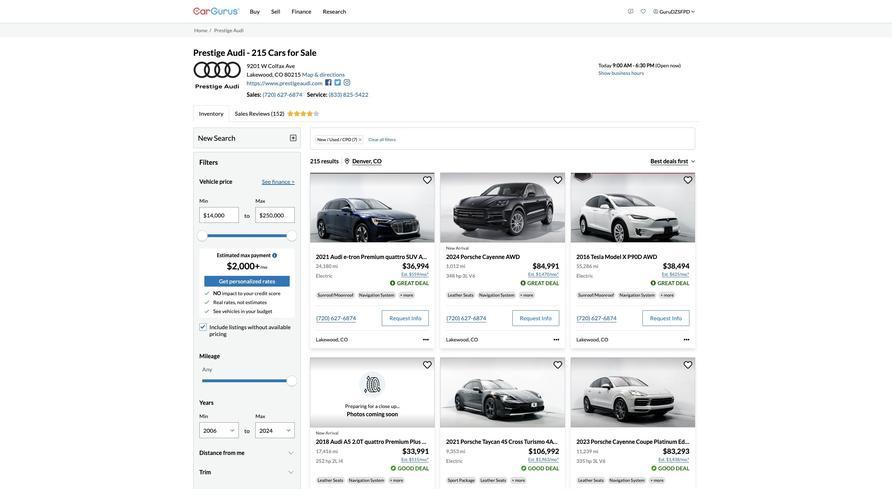 Task type: locate. For each thing, give the bounding box(es) containing it.
check image for see vehicles in your budget
[[204, 309, 209, 314]]

hp right 348
[[456, 273, 461, 279]]

0 horizontal spatial electric
[[316, 273, 333, 279]]

good for $33,991
[[398, 465, 414, 472]]

1 vertical spatial 2021
[[446, 439, 459, 445]]

- right am
[[633, 62, 635, 68]]

0 horizontal spatial 2021
[[316, 254, 329, 260]]

1 horizontal spatial 2021
[[446, 439, 459, 445]]

0 vertical spatial cayenne
[[482, 254, 505, 260]]

system for $33,991
[[370, 478, 384, 483]]

to up the distance from me dropdown button
[[244, 428, 250, 435]]

$33,991 est. $515/mo.*
[[401, 447, 429, 462]]

+ for $36,994
[[400, 293, 403, 298]]

0 horizontal spatial great
[[397, 280, 414, 287]]

0 horizontal spatial (720) 627-6874
[[316, 315, 356, 322]]

2 info from the left
[[542, 315, 552, 322]]

1 request info button from the left
[[382, 311, 429, 326]]

2 horizontal spatial (720) 627-6874 button
[[576, 311, 617, 326]]

chevron down image
[[288, 450, 295, 456]]

3 good deal from the left
[[658, 465, 689, 472]]

mi right 1,012
[[460, 263, 465, 269]]

0 vertical spatial 215
[[252, 47, 267, 58]]

2 horizontal spatial request info
[[650, 315, 682, 322]]

11,239
[[576, 448, 592, 454]]

in
[[241, 308, 245, 314]]

mi inside 11,239 mi 335 hp 3l v6
[[593, 448, 598, 454]]

2 horizontal spatial hp
[[586, 458, 592, 464]]

prestige audi logo image
[[193, 62, 241, 90]]

1 horizontal spatial -
[[633, 62, 635, 68]]

mi
[[332, 263, 338, 269], [460, 263, 465, 269], [593, 263, 598, 269], [332, 448, 338, 454], [460, 448, 465, 454], [593, 448, 598, 454]]

audi
[[233, 27, 244, 33], [227, 47, 245, 58], [330, 254, 342, 260], [330, 439, 342, 445]]

1 vertical spatial v6
[[599, 458, 605, 464]]

great deal down est. $1,470/mo.* button
[[527, 280, 559, 287]]

0 horizontal spatial arrival
[[326, 431, 339, 436]]

today 9:00 am - 6:30 pm (open now) show business hours
[[599, 62, 681, 76]]

cargurus logo homepage link image
[[193, 1, 240, 22]]

627- for $36,994
[[331, 315, 343, 322]]

great deal down est. $625/mo.* button
[[658, 280, 689, 287]]

1 vertical spatial quattro
[[365, 439, 384, 445]]

1 horizontal spatial request info button
[[512, 311, 559, 326]]

inventory tab
[[193, 105, 229, 122]]

627- for $84,991
[[461, 315, 473, 322]]

v6 inside 11,239 mi 335 hp 3l v6
[[599, 458, 605, 464]]

9:00
[[613, 62, 623, 68]]

leather seats down 2l
[[318, 478, 343, 483]]

more for $38,494
[[664, 293, 674, 298]]

cpo
[[342, 137, 351, 142]]

+ more for $84,991
[[520, 293, 533, 298]]

deal down $1,438/mo.*
[[676, 465, 689, 472]]

2 request from the left
[[520, 315, 541, 322]]

0 horizontal spatial -
[[247, 47, 250, 58]]

2 check image from the top
[[204, 309, 209, 314]]

your right in
[[246, 308, 256, 314]]

sunroof/moonroof down the 55,286 mi electric
[[578, 293, 614, 298]]

/
[[209, 27, 211, 33], [327, 137, 329, 142], [340, 137, 341, 142]]

to up 'real rates, not estimates'
[[238, 290, 243, 297]]

premium
[[361, 254, 384, 260], [385, 439, 409, 445]]

mi for $84,991
[[460, 263, 465, 269]]

/ for home
[[209, 27, 211, 33]]

0 horizontal spatial good deal
[[398, 465, 429, 472]]

menu bar containing buy
[[240, 0, 625, 23]]

1 (720) 627-6874 from the left
[[316, 315, 356, 322]]

electric down 9,353
[[446, 458, 463, 464]]

2 vertical spatial to
[[244, 428, 250, 435]]

see for see vehicles in your budget
[[213, 308, 221, 314]]

used
[[329, 137, 339, 142]]

1 request info from the left
[[390, 315, 421, 322]]

1 horizontal spatial electric
[[446, 458, 463, 464]]

3 request info from the left
[[650, 315, 682, 322]]

3 good from the left
[[658, 465, 675, 472]]

any
[[202, 366, 212, 373]]

est. inside the $106,992 est. $1,963/mo.*
[[528, 457, 535, 462]]

sunroof/moonroof
[[318, 293, 353, 298], [578, 293, 614, 298]]

3 lakewood, co from the left
[[576, 337, 608, 343]]

good deal
[[398, 465, 429, 472], [528, 465, 559, 472], [658, 465, 689, 472]]

new for new search
[[198, 134, 213, 142]]

0 horizontal spatial lakewood, co
[[316, 337, 348, 343]]

prestige down home link
[[193, 47, 225, 58]]

sales: (720) 627-6874
[[247, 91, 302, 98]]

0 horizontal spatial cayenne
[[482, 254, 505, 260]]

1 horizontal spatial hp
[[456, 273, 461, 279]]

porsche left 'taycan' on the bottom of page
[[461, 439, 481, 445]]

awd inside "new arrival 2018 audi a5 2.0t quattro premium plus cabriolet awd"
[[447, 439, 461, 445]]

new for new / used / cpo (7)
[[317, 137, 326, 142]]

results
[[321, 158, 339, 165]]

1 great deal from the left
[[397, 280, 429, 287]]

1 min from the top
[[199, 198, 208, 204]]

mi up 2l
[[332, 448, 338, 454]]

0 horizontal spatial /
[[209, 27, 211, 33]]

3 great from the left
[[658, 280, 675, 287]]

0 horizontal spatial 215
[[252, 47, 267, 58]]

include
[[209, 324, 228, 331]]

0 vertical spatial see
[[262, 178, 271, 185]]

2 horizontal spatial great
[[658, 280, 675, 287]]

new up 2024
[[446, 246, 455, 251]]

electric down 55,286
[[576, 273, 593, 279]]

2 lakewood, co from the left
[[446, 337, 478, 343]]

215 up 'w'
[[252, 47, 267, 58]]

see down real
[[213, 308, 221, 314]]

- up 9201
[[247, 47, 250, 58]]

great deal
[[397, 280, 429, 287], [527, 280, 559, 287], [658, 280, 689, 287]]

2021 porsche taycan 4s cross turismo 4awd
[[446, 439, 563, 445]]

1 horizontal spatial great deal
[[527, 280, 559, 287]]

(720) for $38,494
[[577, 315, 590, 322]]

user icon image
[[653, 9, 658, 14]]

3 request from the left
[[650, 315, 671, 322]]

star image right (152)
[[287, 111, 294, 116]]

gurudzsfpd menu item
[[650, 1, 699, 22]]

request info for $38,494
[[650, 315, 682, 322]]

cayenne
[[482, 254, 505, 260], [613, 439, 635, 445]]

v6 right 335
[[599, 458, 605, 464]]

deal for $38,494
[[676, 280, 689, 287]]

1 horizontal spatial good
[[528, 465, 544, 472]]

0 vertical spatial min
[[199, 198, 208, 204]]

hp for $84,991
[[456, 273, 461, 279]]

leather down 348
[[448, 293, 463, 298]]

new inside dropdown button
[[198, 134, 213, 142]]

335
[[576, 458, 585, 464]]

saved cars image
[[641, 9, 646, 14]]

1 info from the left
[[411, 315, 421, 322]]

request info button for $84,991
[[512, 311, 559, 326]]

hp inside 11,239 mi 335 hp 3l v6
[[586, 458, 592, 464]]

2 request info button from the left
[[512, 311, 559, 326]]

2 ellipsis h image from the left
[[684, 337, 689, 343]]

2 (720) 627-6874 button from the left
[[446, 311, 487, 326]]

215 results
[[310, 158, 339, 165]]

est. left $1,438/mo.*
[[659, 457, 665, 462]]

1 horizontal spatial premium
[[385, 439, 409, 445]]

star image
[[294, 111, 300, 116], [300, 111, 307, 116], [313, 111, 320, 116]]

0 horizontal spatial request info
[[390, 315, 421, 322]]

search
[[214, 134, 235, 142]]

1 horizontal spatial sunroof/moonroof
[[578, 293, 614, 298]]

est. down $38,494 at the bottom
[[662, 272, 669, 277]]

est. for $83,293
[[659, 457, 665, 462]]

porsche up 1,012 mi 348 hp 3l v6
[[461, 254, 481, 260]]

years
[[199, 400, 214, 406]]

2 horizontal spatial good
[[658, 465, 675, 472]]

leather right package
[[481, 478, 495, 483]]

more for $84,991
[[523, 293, 533, 298]]

1 horizontal spatial arrival
[[456, 246, 469, 251]]

to
[[244, 212, 250, 219], [238, 290, 243, 297], [244, 428, 250, 435]]

hp for $33,991
[[326, 458, 331, 464]]

2 good deal from the left
[[528, 465, 559, 472]]

(720)
[[263, 91, 276, 98], [316, 315, 330, 322], [447, 315, 460, 322], [577, 315, 590, 322]]

0 vertical spatial v6
[[469, 273, 475, 279]]

arrival up 2024
[[456, 246, 469, 251]]

quattro inside "new arrival 2018 audi a5 2.0t quattro premium plus cabriolet awd"
[[365, 439, 384, 445]]

0 horizontal spatial great deal
[[397, 280, 429, 287]]

3l inside 1,012 mi 348 hp 3l v6
[[462, 273, 468, 279]]

electric for $38,494
[[576, 273, 593, 279]]

lakewood, co for $84,991
[[446, 337, 478, 343]]

new inside the new arrival 2024 porsche cayenne awd
[[446, 246, 455, 251]]

3l right 348
[[462, 273, 468, 279]]

deal down $559/mo.*
[[415, 280, 429, 287]]

2021 up 24,180
[[316, 254, 329, 260]]

1 horizontal spatial request
[[520, 315, 541, 322]]

1 good deal from the left
[[398, 465, 429, 472]]

good down est. $1,963/mo.* button
[[528, 465, 544, 472]]

no
[[213, 290, 221, 297]]

hp inside 1,012 mi 348 hp 3l v6
[[456, 273, 461, 279]]

Min text field
[[200, 208, 238, 223]]

chevron down image down chevron down image at left bottom
[[288, 470, 295, 476]]

check image for real rates, not estimates
[[204, 300, 209, 305]]

min down vehicle
[[199, 198, 208, 204]]

vehicle
[[199, 178, 218, 185]]

your
[[244, 290, 254, 297], [246, 308, 256, 314]]

hp right 335
[[586, 458, 592, 464]]

9,353
[[446, 448, 459, 454]]

9201 w colfax ave lakewood, co 80215 map & directions
[[247, 62, 345, 78]]

1 (720) 627-6874 button from the left
[[316, 311, 356, 326]]

1 vertical spatial chevron down image
[[288, 470, 295, 476]]

0 horizontal spatial 3l
[[462, 273, 468, 279]]

info for $38,494
[[672, 315, 682, 322]]

5422
[[355, 91, 368, 98]]

2 (720) 627-6874 from the left
[[447, 315, 486, 322]]

new inside button
[[317, 137, 326, 142]]

1 check image from the top
[[204, 300, 209, 305]]

0 vertical spatial arrival
[[456, 246, 469, 251]]

$559/mo.*
[[409, 272, 429, 277]]

1 horizontal spatial lakewood, co
[[446, 337, 478, 343]]

research button
[[317, 0, 352, 23]]

co
[[275, 71, 283, 78], [373, 158, 382, 165], [340, 337, 348, 343], [471, 337, 478, 343], [601, 337, 608, 343]]

est. inside $38,494 est. $625/mo.*
[[662, 272, 669, 277]]

seats right package
[[496, 478, 506, 483]]

good for $83,293
[[658, 465, 675, 472]]

2 horizontal spatial info
[[672, 315, 682, 322]]

1 vertical spatial 215
[[310, 158, 320, 165]]

est. inside $36,994 est. $559/mo.*
[[401, 272, 408, 277]]

audi inside "new arrival 2018 audi a5 2.0t quattro premium plus cabriolet awd"
[[330, 439, 342, 445]]

627- for $38,494
[[591, 315, 603, 322]]

mi right 11,239 at right
[[593, 448, 598, 454]]

1 horizontal spatial info
[[542, 315, 552, 322]]

seats
[[463, 293, 474, 298], [333, 478, 343, 483], [496, 478, 506, 483], [594, 478, 604, 483]]

a5
[[344, 439, 351, 445]]

+ more for $36,994
[[400, 293, 413, 298]]

great down est. $559/mo.* button
[[397, 280, 414, 287]]

est. inside $83,293 est. $1,438/mo.*
[[659, 457, 665, 462]]

&
[[315, 71, 319, 78]]

good deal down est. $515/mo.* button on the bottom
[[398, 465, 429, 472]]

2 request info from the left
[[520, 315, 552, 322]]

est. left the '$1,470/mo.*'
[[528, 272, 535, 277]]

vehicle photo unavailable image
[[310, 358, 435, 428]]

new left used
[[317, 137, 326, 142]]

request for $38,494
[[650, 315, 671, 322]]

2021 up 9,353
[[446, 439, 459, 445]]

0 horizontal spatial see
[[213, 308, 221, 314]]

2 max from the top
[[255, 414, 265, 420]]

deal for $106,992
[[546, 465, 559, 472]]

mi down tesla
[[593, 263, 598, 269]]

electric down 24,180
[[316, 273, 333, 279]]

0 vertical spatial 2021
[[316, 254, 329, 260]]

audi left a5
[[330, 439, 342, 445]]

navigation system for $38,494
[[620, 293, 655, 298]]

mi inside the 55,286 mi electric
[[593, 263, 598, 269]]

est. for $38,494
[[662, 272, 669, 277]]

1 horizontal spatial v6
[[599, 458, 605, 464]]

1 horizontal spatial good deal
[[528, 465, 559, 472]]

sell
[[271, 8, 280, 15]]

3 info from the left
[[672, 315, 682, 322]]

premium right tron
[[361, 254, 384, 260]]

est. inside $84,991 est. $1,470/mo.*
[[528, 272, 535, 277]]

0 horizontal spatial star image
[[287, 111, 294, 116]]

3 (720) 627-6874 button from the left
[[576, 311, 617, 326]]

chevron down image
[[691, 10, 695, 13], [288, 470, 295, 476]]

3 (720) 627-6874 from the left
[[577, 315, 617, 322]]

1 max from the top
[[255, 198, 265, 204]]

6874 for $36,994
[[343, 315, 356, 322]]

deal down "$1,963/mo.*"
[[546, 465, 559, 472]]

payment
[[251, 252, 271, 259]]

1 vertical spatial max
[[255, 414, 265, 420]]

show
[[599, 70, 611, 76]]

$84,991 est. $1,470/mo.*
[[528, 262, 559, 277]]

filters
[[385, 137, 396, 142]]

black 2024 porsche cayenne awd suv / crossover all-wheel drive 8-speed automatic image
[[440, 173, 565, 243]]

/ left cpo at the top left of page
[[340, 137, 341, 142]]

v6
[[469, 273, 475, 279], [599, 458, 605, 464]]

check image
[[204, 300, 209, 305], [204, 309, 209, 314]]

quattro right 2.0t
[[365, 439, 384, 445]]

2 great deal from the left
[[527, 280, 559, 287]]

map & directions link
[[302, 71, 345, 78]]

1 lakewood, co from the left
[[316, 337, 348, 343]]

show business hours button
[[599, 70, 644, 76]]

1 horizontal spatial ellipsis h image
[[684, 337, 689, 343]]

good down est. $515/mo.* button on the bottom
[[398, 465, 414, 472]]

ellipsis h image
[[423, 337, 429, 343], [684, 337, 689, 343]]

0 horizontal spatial chevron down image
[[288, 470, 295, 476]]

deal down $625/mo.*
[[676, 280, 689, 287]]

1 good from the left
[[398, 465, 414, 472]]

0 vertical spatial -
[[247, 47, 250, 58]]

1 great from the left
[[397, 280, 414, 287]]

2 sunroof/moonroof from the left
[[578, 293, 614, 298]]

0 horizontal spatial (720) 627-6874 button
[[316, 311, 356, 326]]

distance from me
[[199, 450, 245, 457]]

(720) 627-6874
[[316, 315, 356, 322], [447, 315, 486, 322], [577, 315, 617, 322]]

great for $36,994
[[397, 280, 414, 287]]

(720) 627-6874 button for $84,991
[[446, 311, 487, 326]]

mi inside 17,416 mi 252 hp 2l i4
[[332, 448, 338, 454]]

1 vertical spatial premium
[[385, 439, 409, 445]]

min
[[199, 198, 208, 204], [199, 414, 208, 420]]

v6 inside 1,012 mi 348 hp 3l v6
[[469, 273, 475, 279]]

est.
[[401, 272, 408, 277], [528, 272, 535, 277], [662, 272, 669, 277], [401, 457, 408, 462], [528, 457, 535, 462], [659, 457, 665, 462]]

arrival inside "new arrival 2018 audi a5 2.0t quattro premium plus cabriolet awd"
[[326, 431, 339, 436]]

1 sunroof/moonroof from the left
[[318, 293, 353, 298]]

coupe
[[636, 439, 653, 445]]

see left finance
[[262, 178, 271, 185]]

est. down $106,992 at the right bottom of the page
[[528, 457, 535, 462]]

1 request from the left
[[390, 315, 410, 322]]

tab list
[[193, 105, 699, 122]]

great down est. $1,470/mo.* button
[[527, 280, 544, 287]]

(720) 627-6874 for $84,991
[[447, 315, 486, 322]]

arrival inside the new arrival 2024 porsche cayenne awd
[[456, 246, 469, 251]]

seats down i4
[[333, 478, 343, 483]]

research
[[323, 8, 346, 15]]

navarra blue metallic 2021 audi e-tron premium quattro suv awd suv / crossover all-wheel drive automatic image
[[310, 173, 435, 243]]

est. down $36,994
[[401, 272, 408, 277]]

1 horizontal spatial great
[[527, 280, 544, 287]]

prestige
[[214, 27, 232, 33], [193, 47, 225, 58]]

est. for $84,991
[[528, 272, 535, 277]]

3l inside 11,239 mi 335 hp 3l v6
[[593, 458, 598, 464]]

est. down $33,991
[[401, 457, 408, 462]]

leather seats down 348
[[448, 293, 474, 298]]

electric inside 9,353 mi electric
[[446, 458, 463, 464]]

info circle image
[[272, 253, 277, 258]]

sunroof/moonroof down 24,180 mi electric in the bottom of the page
[[318, 293, 353, 298]]

6874 for $38,494
[[603, 315, 617, 322]]

(720) for $36,994
[[316, 315, 330, 322]]

directions
[[320, 71, 345, 78]]

1 horizontal spatial star image
[[307, 111, 313, 116]]

1 vertical spatial min
[[199, 414, 208, 420]]

0 vertical spatial chevron down image
[[691, 10, 695, 13]]

navigation system
[[359, 293, 394, 298], [479, 293, 514, 298], [620, 293, 655, 298], [349, 478, 384, 483], [610, 478, 645, 483]]

seats down 1,012 mi 348 hp 3l v6
[[463, 293, 474, 298]]

premium inside "new arrival 2018 audi a5 2.0t quattro premium plus cabriolet awd"
[[385, 439, 409, 445]]

new / used / cpo (7) button
[[316, 135, 363, 144]]

est. for $36,994
[[401, 272, 408, 277]]

to left max text field
[[244, 212, 250, 219]]

3 star image from the left
[[313, 111, 320, 116]]

prestige down cargurus logo homepage link at the left top of page
[[214, 27, 232, 33]]

porsche up 11,239 mi 335 hp 3l v6
[[591, 439, 612, 445]]

1 horizontal spatial request info
[[520, 315, 552, 322]]

great
[[397, 280, 414, 287], [527, 280, 544, 287], [658, 280, 675, 287]]

good deal for $106,992
[[528, 465, 559, 472]]

1 horizontal spatial see
[[262, 178, 271, 185]]

lakewood, co
[[316, 337, 348, 343], [446, 337, 478, 343], [576, 337, 608, 343]]

1 horizontal spatial (720) 627-6874 button
[[446, 311, 487, 326]]

audi left e-
[[330, 254, 342, 260]]

home link
[[194, 27, 207, 33]]

1 vertical spatial arrival
[[326, 431, 339, 436]]

1 vertical spatial check image
[[204, 309, 209, 314]]

1 horizontal spatial quattro
[[385, 254, 405, 260]]

new up 2018
[[316, 431, 325, 436]]

chevron down image right gurudzsfpd
[[691, 10, 695, 13]]

gurudzsfpd menu
[[625, 1, 699, 22]]

2 horizontal spatial request
[[650, 315, 671, 322]]

clear all filters button
[[369, 137, 396, 142]]

max up max text field
[[255, 198, 265, 204]]

great down est. $625/mo.* button
[[658, 280, 675, 287]]

mi right 24,180
[[332, 263, 338, 269]]

new left search at the left of page
[[198, 134, 213, 142]]

x
[[623, 254, 626, 260]]

arrival up 2018
[[326, 431, 339, 436]]

new inside "new arrival 2018 audi a5 2.0t quattro premium plus cabriolet awd"
[[316, 431, 325, 436]]

/ left used
[[327, 137, 329, 142]]

good down est. $1,438/mo.* "button"
[[658, 465, 675, 472]]

2 horizontal spatial (720) 627-6874
[[577, 315, 617, 322]]

1 ellipsis h image from the left
[[423, 337, 429, 343]]

1 horizontal spatial chevron down image
[[691, 10, 695, 13]]

leather
[[448, 293, 463, 298], [318, 478, 332, 483], [481, 478, 495, 483], [578, 478, 593, 483]]

for
[[287, 47, 299, 58]]

check image
[[204, 291, 209, 296]]

1 vertical spatial see
[[213, 308, 221, 314]]

0 horizontal spatial ellipsis h image
[[423, 337, 429, 343]]

star image down service:
[[307, 111, 313, 116]]

2 good from the left
[[528, 465, 544, 472]]

2 horizontal spatial good deal
[[658, 465, 689, 472]]

mi right 9,353
[[460, 448, 465, 454]]

3 request info button from the left
[[643, 311, 689, 326]]

0 horizontal spatial request
[[390, 315, 410, 322]]

times image
[[359, 138, 362, 142]]

1 vertical spatial cayenne
[[613, 439, 635, 445]]

1 vertical spatial to
[[238, 290, 243, 297]]

0 vertical spatial 3l
[[462, 273, 468, 279]]

years button
[[199, 394, 295, 412]]

0 horizontal spatial premium
[[361, 254, 384, 260]]

lakewood, co for $38,494
[[576, 337, 608, 343]]

quattro left the suv
[[385, 254, 405, 260]]

2 star image from the left
[[307, 111, 313, 116]]

mi inside 9,353 mi electric
[[460, 448, 465, 454]]

1 vertical spatial 3l
[[593, 458, 598, 464]]

deal down the '$1,470/mo.*'
[[546, 280, 559, 287]]

0 horizontal spatial info
[[411, 315, 421, 322]]

(720) 627-6874 button for $38,494
[[576, 311, 617, 326]]

new search
[[198, 134, 235, 142]]

0 horizontal spatial v6
[[469, 273, 475, 279]]

sell button
[[265, 0, 286, 23]]

new for new arrival 2024 porsche cayenne awd
[[446, 246, 455, 251]]

deal for $84,991
[[546, 280, 559, 287]]

0 vertical spatial premium
[[361, 254, 384, 260]]

chevron down image inside gurudzsfpd dropdown button
[[691, 10, 695, 13]]

star image
[[287, 111, 294, 116], [307, 111, 313, 116]]

electric inside 24,180 mi electric
[[316, 273, 333, 279]]

1 horizontal spatial 3l
[[593, 458, 598, 464]]

-
[[247, 47, 250, 58], [633, 62, 635, 68]]

great deal for $84,991
[[527, 280, 559, 287]]

mi inside 1,012 mi 348 hp 3l v6
[[460, 263, 465, 269]]

seats down 11,239 mi 335 hp 3l v6
[[594, 478, 604, 483]]

twitter - prestige audi image
[[335, 79, 341, 86]]

1 vertical spatial your
[[246, 308, 256, 314]]

audi up the prestige audi - 215 cars for sale at left
[[233, 27, 244, 33]]

hp
[[456, 273, 461, 279], [326, 458, 331, 464], [586, 458, 592, 464]]

electric inside the 55,286 mi electric
[[576, 273, 593, 279]]

2 great from the left
[[527, 280, 544, 287]]

/ right home
[[209, 27, 211, 33]]

2 horizontal spatial great deal
[[658, 280, 689, 287]]

min down years
[[199, 414, 208, 420]]

cayenne inside the new arrival 2024 porsche cayenne awd
[[482, 254, 505, 260]]

great deal down est. $559/mo.* button
[[397, 280, 429, 287]]

3 great deal from the left
[[658, 280, 689, 287]]

est. inside $33,991 est. $515/mo.*
[[401, 457, 408, 462]]

tron
[[349, 254, 360, 260]]

request info button for $38,494
[[643, 311, 689, 326]]

co for $84,991
[[471, 337, 478, 343]]

0 horizontal spatial good
[[398, 465, 414, 472]]

edition
[[678, 439, 697, 445]]

hours
[[631, 70, 644, 76]]

arrival
[[456, 246, 469, 251], [326, 431, 339, 436]]

2 horizontal spatial lakewood, co
[[576, 337, 608, 343]]

good deal down est. $1,438/mo.* "button"
[[658, 465, 689, 472]]

est. for $33,991
[[401, 457, 408, 462]]

mi inside 24,180 mi electric
[[332, 263, 338, 269]]

hp inside 17,416 mi 252 hp 2l i4
[[326, 458, 331, 464]]

max down years dropdown button
[[255, 414, 265, 420]]

am
[[624, 62, 632, 68]]

your for credit
[[244, 290, 254, 297]]

1 horizontal spatial /
[[327, 137, 329, 142]]

deal down '$515/mo.*'
[[415, 465, 429, 472]]

mi for $36,994
[[332, 263, 338, 269]]

new arrival 2018 audi a5 2.0t quattro premium plus cabriolet awd
[[316, 431, 461, 445]]

sport
[[448, 478, 458, 483]]

0 horizontal spatial sunroof/moonroof
[[318, 293, 353, 298]]

good deal down est. $1,963/mo.* button
[[528, 465, 559, 472]]

plus
[[410, 439, 421, 445]]

your up estimates at left bottom
[[244, 290, 254, 297]]

hp left 2l
[[326, 458, 331, 464]]

info for $84,991
[[542, 315, 552, 322]]

v6 right 348
[[469, 273, 475, 279]]

0 horizontal spatial quattro
[[365, 439, 384, 445]]

deal
[[415, 280, 429, 287], [546, 280, 559, 287], [676, 280, 689, 287], [415, 465, 429, 472], [546, 465, 559, 472], [676, 465, 689, 472]]

menu bar
[[240, 0, 625, 23]]

4awd
[[546, 439, 563, 445]]

0 horizontal spatial request info button
[[382, 311, 429, 326]]

electric for $106,992
[[446, 458, 463, 464]]

navigation for $36,994
[[359, 293, 380, 298]]

0 vertical spatial quattro
[[385, 254, 405, 260]]

215 left "results"
[[310, 158, 320, 165]]

0 vertical spatial your
[[244, 290, 254, 297]]

premium left plus
[[385, 439, 409, 445]]

navigation system for $84,991
[[479, 293, 514, 298]]

from
[[223, 450, 236, 457]]

2 horizontal spatial request info button
[[643, 311, 689, 326]]

2 horizontal spatial electric
[[576, 273, 593, 279]]

1 horizontal spatial (720) 627-6874
[[447, 315, 486, 322]]

3l right 335
[[593, 458, 598, 464]]



Task type: vqa. For each thing, say whether or not it's contained in the screenshot.
bottom buyers
no



Task type: describe. For each thing, give the bounding box(es) containing it.
porsche for $106,992
[[461, 439, 481, 445]]

$2,000+
[[227, 261, 260, 271]]

vehicle price
[[199, 178, 232, 185]]

2016
[[576, 254, 590, 260]]

4s
[[501, 439, 507, 445]]

(7)
[[352, 137, 357, 142]]

lakewood, for $36,994
[[316, 337, 339, 343]]

v6 for $83,293
[[599, 458, 605, 464]]

hp for $83,293
[[586, 458, 592, 464]]

$1,470/mo.*
[[536, 272, 559, 277]]

leather seats right package
[[481, 478, 506, 483]]

(720) 627-6874 for $36,994
[[316, 315, 356, 322]]

tab list containing inventory
[[193, 105, 699, 122]]

(833)
[[329, 91, 342, 98]]

(720) 627-6874 for $38,494
[[577, 315, 617, 322]]

score
[[269, 290, 281, 297]]

your for budget
[[246, 308, 256, 314]]

info for $36,994
[[411, 315, 421, 322]]

$36,994
[[402, 262, 429, 271]]

+ for $38,494
[[661, 293, 663, 298]]

without
[[248, 324, 267, 331]]

leather down 252
[[318, 478, 332, 483]]

chevron down image inside trim dropdown button
[[288, 470, 295, 476]]

instagram - prestige audi image
[[344, 79, 350, 86]]

me
[[237, 450, 245, 457]]

trim
[[199, 469, 211, 476]]

model
[[605, 254, 621, 260]]

rates,
[[224, 299, 236, 305]]

navigation for $38,494
[[620, 293, 640, 298]]

porsche for $83,293
[[591, 439, 612, 445]]

include listings without available pricing
[[209, 324, 291, 337]]

1 vertical spatial prestige
[[193, 47, 225, 58]]

17,416
[[316, 448, 332, 454]]

mileage
[[199, 353, 220, 360]]

good deal for $33,991
[[398, 465, 429, 472]]

navigation for $33,991
[[349, 478, 370, 483]]

system for $36,994
[[381, 293, 394, 298]]

sport package
[[448, 478, 475, 483]]

2023
[[576, 439, 590, 445]]

finance
[[292, 8, 311, 15]]

request info for $36,994
[[390, 315, 421, 322]]

$83,293
[[663, 447, 689, 456]]

est. for $106,992
[[528, 457, 535, 462]]

v6 for $84,991
[[469, 273, 475, 279]]

finance button
[[286, 0, 317, 23]]

2 horizontal spatial /
[[340, 137, 341, 142]]

0 vertical spatial prestige
[[214, 27, 232, 33]]

6:30
[[636, 62, 646, 68]]

map marker alt image
[[345, 158, 349, 164]]

max
[[241, 252, 250, 259]]

sale
[[300, 47, 317, 58]]

solid white 2016 tesla model x p90d awd suv / crossover all-wheel drive 1-speed automatic image
[[571, 173, 695, 243]]

2021 for 2021 audi e-tron premium quattro suv awd
[[316, 254, 329, 260]]

arrival for porsche
[[456, 246, 469, 251]]

0 vertical spatial to
[[244, 212, 250, 219]]

new for new arrival 2018 audi a5 2.0t quattro premium plus cabriolet awd
[[316, 431, 325, 436]]

1,012 mi 348 hp 3l v6
[[446, 263, 475, 279]]

deal for $36,994
[[415, 280, 429, 287]]

$106,992 est. $1,963/mo.*
[[528, 447, 559, 462]]

great for $84,991
[[527, 280, 544, 287]]

great deal for $38,494
[[658, 280, 689, 287]]

available
[[269, 324, 291, 331]]

1 horizontal spatial cayenne
[[613, 439, 635, 445]]

price
[[219, 178, 232, 185]]

electric for $36,994
[[316, 273, 333, 279]]

3l for $84,991
[[462, 273, 468, 279]]

(720) 627-6874 button for $36,994
[[316, 311, 356, 326]]

sales reviews (152)
[[235, 110, 284, 117]]

all
[[380, 137, 384, 142]]

est. $1,470/mo.* button
[[528, 271, 559, 278]]

filters
[[199, 158, 218, 166]]

package
[[459, 478, 475, 483]]

facebook - prestige audi image
[[325, 79, 332, 86]]

p90d
[[628, 254, 642, 260]]

co for $38,494
[[601, 337, 608, 343]]

348
[[446, 273, 455, 279]]

$38,494
[[663, 262, 689, 271]]

denver, co button
[[345, 158, 382, 165]]

arrival for audi
[[326, 431, 339, 436]]

est. $1,963/mo.* button
[[528, 456, 559, 463]]

black 2021 porsche taycan 4s cross turismo 4awd wagon all-wheel drive 2-speed automatic image
[[440, 358, 565, 428]]

2 min from the top
[[199, 414, 208, 420]]

pm
[[647, 62, 654, 68]]

+ more for $33,991
[[390, 478, 403, 483]]

service: (833) 825-5422
[[307, 91, 368, 98]]

mileage button
[[199, 348, 295, 366]]

more for $33,991
[[393, 478, 403, 483]]

service:
[[307, 91, 327, 98]]

lakewood, for $38,494
[[576, 337, 600, 343]]

1 star image from the left
[[294, 111, 300, 116]]

navigation for $84,991
[[479, 293, 500, 298]]

mi for $106,992
[[460, 448, 465, 454]]

9,353 mi electric
[[446, 448, 465, 464]]

suv
[[406, 254, 417, 260]]

real rates, not estimates
[[213, 299, 267, 305]]

(152)
[[271, 110, 284, 117]]

2021 for 2021 porsche taycan 4s cross turismo 4awd
[[446, 439, 459, 445]]

est. $515/mo.* button
[[401, 456, 429, 463]]

awd inside the new arrival 2024 porsche cayenne awd
[[506, 254, 520, 260]]

11,239 mi 335 hp 3l v6
[[576, 448, 605, 464]]

- inside the today 9:00 am - 6:30 pm (open now) show business hours
[[633, 62, 635, 68]]

3l for $83,293
[[593, 458, 598, 464]]

80215
[[284, 71, 301, 78]]

$515/mo.*
[[409, 457, 429, 462]]

ellipsis h image
[[553, 337, 559, 343]]

gurudzsfpd
[[660, 8, 690, 15]]

6874 for $84,991
[[473, 315, 486, 322]]

request info button for $36,994
[[382, 311, 429, 326]]

2 star image from the left
[[300, 111, 307, 116]]

navigation system for $36,994
[[359, 293, 394, 298]]

e-
[[344, 254, 349, 260]]

porsche inside the new arrival 2024 porsche cayenne awd
[[461, 254, 481, 260]]

finance
[[272, 178, 290, 185]]

good for $106,992
[[528, 465, 544, 472]]

sunroof/moonroof for $38,494
[[578, 293, 614, 298]]

Max text field
[[256, 208, 294, 223]]

deal for $33,991
[[415, 465, 429, 472]]

https://www.prestigeaudi.com link
[[247, 80, 322, 86]]

>
[[291, 178, 295, 185]]

navigation system for $33,991
[[349, 478, 384, 483]]

55,286
[[576, 263, 592, 269]]

request for $84,991
[[520, 315, 541, 322]]

good deal for $83,293
[[658, 465, 689, 472]]

ave
[[285, 62, 295, 69]]

plus square image
[[290, 134, 296, 142]]

2023 porsche cayenne coupe platinum edition awd
[[576, 439, 712, 445]]

denver,
[[352, 158, 372, 165]]

17,416 mi 252 hp 2l i4
[[316, 448, 343, 464]]

no impact to your credit score
[[213, 290, 281, 297]]

platinum
[[654, 439, 677, 445]]

mi for $33,991
[[332, 448, 338, 454]]

2024
[[446, 254, 459, 260]]

colfax
[[268, 62, 284, 69]]

$1,963/mo.*
[[536, 457, 559, 462]]

add a car review image
[[628, 9, 633, 14]]

deal for $83,293
[[676, 465, 689, 472]]

new / used / cpo (7)
[[317, 137, 357, 142]]

today
[[599, 62, 612, 68]]

see for see finance >
[[262, 178, 271, 185]]

1 star image from the left
[[287, 111, 294, 116]]

(720) 627-6874 link
[[263, 91, 307, 98]]

request for $36,994
[[390, 315, 410, 322]]

trim button
[[199, 464, 295, 482]]

great for $38,494
[[658, 280, 675, 287]]

(720) for $84,991
[[447, 315, 460, 322]]

/ for new
[[327, 137, 329, 142]]

ellipsis h image for $36,994
[[423, 337, 429, 343]]

lakewood, co for $36,994
[[316, 337, 348, 343]]

+ more for $38,494
[[661, 293, 674, 298]]

ellipsis h image for $38,494
[[684, 337, 689, 343]]

more for $36,994
[[403, 293, 413, 298]]

/mo
[[260, 265, 267, 270]]

clear all filters
[[369, 137, 396, 142]]

+ for $84,991
[[520, 293, 523, 298]]

mi for $83,293
[[593, 448, 598, 454]]

chalk 2023 porsche cayenne coupe platinum edition awd coupe all-wheel drive 8-speed automatic image
[[571, 358, 695, 428]]

$84,991
[[533, 262, 559, 271]]

co for $36,994
[[340, 337, 348, 343]]

home
[[194, 27, 207, 33]]

audi down home / prestige audi
[[227, 47, 245, 58]]

now)
[[670, 62, 681, 68]]

lakewood, inside 9201 w colfax ave lakewood, co 80215 map & directions
[[247, 71, 274, 78]]

distance from me button
[[199, 444, 295, 462]]

co inside 9201 w colfax ave lakewood, co 80215 map & directions
[[275, 71, 283, 78]]

reviews
[[249, 110, 270, 117]]

estimated
[[217, 252, 240, 259]]

rates
[[262, 278, 275, 285]]

mi for $38,494
[[593, 263, 598, 269]]

cars
[[268, 47, 286, 58]]

sunroof/moonroof for $36,994
[[318, 293, 353, 298]]

map
[[302, 71, 313, 78]]

+ for $33,991
[[390, 478, 392, 483]]

estimates
[[246, 299, 267, 305]]

w
[[261, 62, 267, 69]]

system for $38,494
[[641, 293, 655, 298]]

leather seats down 335
[[578, 478, 604, 483]]

request info for $84,991
[[520, 315, 552, 322]]

system for $84,991
[[501, 293, 514, 298]]

gurudzsfpd button
[[650, 1, 699, 22]]

tesla
[[591, 254, 604, 260]]

listings
[[229, 324, 247, 331]]

leather down 335
[[578, 478, 593, 483]]



